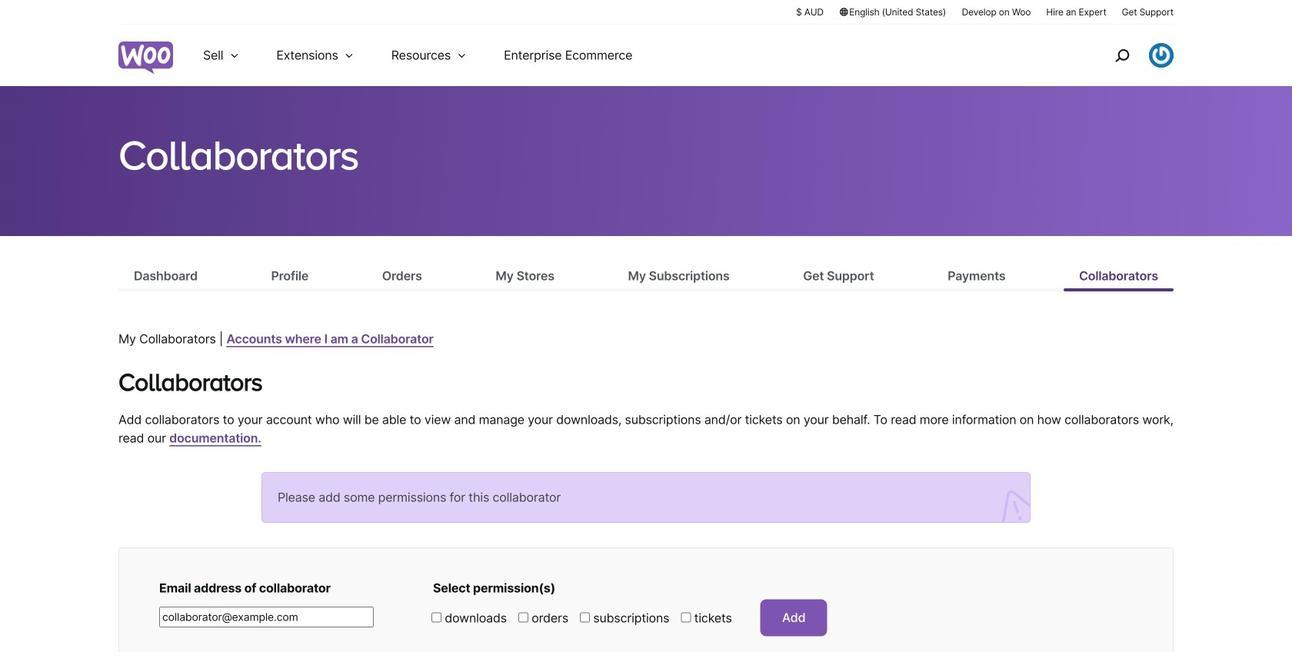 Task type: locate. For each thing, give the bounding box(es) containing it.
service navigation menu element
[[1083, 30, 1174, 80]]

None checkbox
[[519, 613, 529, 623], [580, 613, 590, 623], [681, 613, 691, 623], [519, 613, 529, 623], [580, 613, 590, 623], [681, 613, 691, 623]]

open account menu image
[[1150, 43, 1174, 68]]

None checkbox
[[432, 613, 442, 623]]



Task type: vqa. For each thing, say whether or not it's contained in the screenshot.
Service navigation menu Element
yes



Task type: describe. For each thing, give the bounding box(es) containing it.
search image
[[1110, 43, 1135, 68]]



